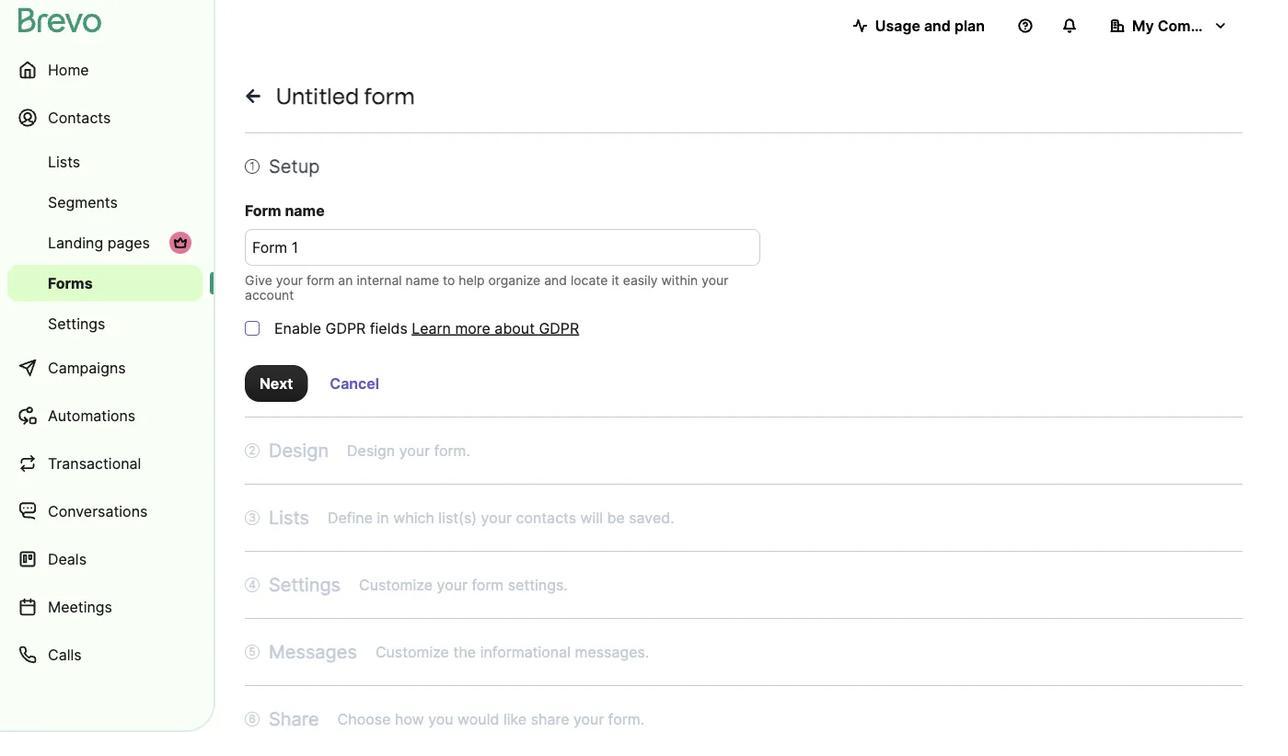 Task type: vqa. For each thing, say whether or not it's contained in the screenshot.
Settings's "Customize"
yes



Task type: locate. For each thing, give the bounding box(es) containing it.
cancel
[[330, 375, 379, 393]]

landing pages
[[48, 234, 150, 252]]

share
[[269, 709, 319, 731]]

easily
[[623, 273, 658, 289]]

1 vertical spatial form.
[[608, 711, 645, 729]]

1 horizontal spatial gdpr
[[539, 320, 579, 337]]

2 vertical spatial form
[[472, 576, 504, 594]]

usage and plan
[[875, 17, 985, 35]]

name left to on the left of page
[[406, 273, 439, 289]]

1 vertical spatial and
[[544, 273, 567, 289]]

form left settings.
[[472, 576, 504, 594]]

1 horizontal spatial design
[[347, 442, 395, 460]]

0 vertical spatial customize
[[359, 576, 433, 594]]

lists up segments at top left
[[48, 153, 80, 171]]

design up in
[[347, 442, 395, 460]]

would
[[458, 711, 499, 729]]

2 horizontal spatial form
[[472, 576, 504, 594]]

1 horizontal spatial form.
[[608, 711, 645, 729]]

list(s)
[[439, 509, 477, 527]]

gdpr right about
[[539, 320, 579, 337]]

help
[[459, 273, 485, 289]]

your right the share
[[574, 711, 604, 729]]

0 vertical spatial settings
[[48, 315, 105, 333]]

will
[[581, 509, 603, 527]]

and inside give your form an internal name to help organize and locate it easily within your account
[[544, 273, 567, 289]]

0 vertical spatial and
[[924, 17, 951, 35]]

untitled
[[276, 82, 359, 109]]

0 horizontal spatial and
[[544, 273, 567, 289]]

customize left the
[[376, 644, 449, 662]]

design
[[269, 440, 329, 462], [347, 442, 395, 460]]

lists link
[[7, 144, 203, 180]]

form for customize
[[472, 576, 504, 594]]

deals
[[48, 551, 87, 569]]

to
[[443, 273, 455, 289]]

1 horizontal spatial settings
[[269, 574, 341, 597]]

and inside button
[[924, 17, 951, 35]]

and
[[924, 17, 951, 35], [544, 273, 567, 289]]

customize down in
[[359, 576, 433, 594]]

0 vertical spatial form
[[364, 82, 415, 109]]

form name
[[245, 202, 325, 220]]

form. up the list(s)
[[434, 442, 470, 460]]

usage
[[875, 17, 921, 35]]

contacts
[[48, 109, 111, 127]]

my
[[1133, 17, 1154, 35]]

6
[[249, 713, 256, 726]]

your
[[276, 273, 303, 289], [702, 273, 729, 289], [399, 442, 430, 460], [481, 509, 512, 527], [437, 576, 468, 594], [574, 711, 604, 729]]

0 horizontal spatial design
[[269, 440, 329, 462]]

usage and plan button
[[839, 7, 1000, 44]]

meetings
[[48, 598, 112, 616]]

form right the untitled
[[364, 82, 415, 109]]

0 vertical spatial form.
[[434, 442, 470, 460]]

transactional
[[48, 455, 141, 473]]

name right form on the left top of the page
[[285, 202, 325, 220]]

4
[[249, 579, 256, 592]]

how
[[395, 711, 424, 729]]

0 vertical spatial name
[[285, 202, 325, 220]]

form for give
[[307, 273, 335, 289]]

calls link
[[7, 633, 203, 678]]

1 vertical spatial name
[[406, 273, 439, 289]]

choose how you would like share your form.
[[338, 711, 645, 729]]

name inside give your form an internal name to help organize and locate it easily within your account
[[406, 273, 439, 289]]

design right 2
[[269, 440, 329, 462]]

contacts
[[516, 509, 576, 527]]

form
[[364, 82, 415, 109], [307, 273, 335, 289], [472, 576, 504, 594]]

gdpr left fields
[[325, 320, 366, 337]]

1 vertical spatial customize
[[376, 644, 449, 662]]

settings
[[48, 315, 105, 333], [269, 574, 341, 597]]

1 horizontal spatial and
[[924, 17, 951, 35]]

forms
[[48, 274, 93, 292]]

organize
[[488, 273, 541, 289]]

and left locate on the top left of page
[[544, 273, 567, 289]]

home
[[48, 61, 89, 79]]

name
[[285, 202, 325, 220], [406, 273, 439, 289]]

choose
[[338, 711, 391, 729]]

form
[[245, 202, 281, 220]]

1 horizontal spatial form
[[364, 82, 415, 109]]

an
[[338, 273, 353, 289]]

gdpr
[[325, 320, 366, 337], [539, 320, 579, 337]]

untitled form
[[276, 82, 415, 109]]

0 vertical spatial lists
[[48, 153, 80, 171]]

company
[[1158, 17, 1226, 35]]

0 horizontal spatial lists
[[48, 153, 80, 171]]

design your form.
[[347, 442, 470, 460]]

cancel button
[[315, 366, 394, 402]]

form. down messages.
[[608, 711, 645, 729]]

1
[[250, 160, 255, 173]]

2
[[249, 444, 256, 458]]

form.
[[434, 442, 470, 460], [608, 711, 645, 729]]

and left plan
[[924, 17, 951, 35]]

None text field
[[245, 229, 761, 266]]

messages.
[[575, 644, 649, 662]]

plan
[[955, 17, 985, 35]]

design for design your form.
[[347, 442, 395, 460]]

lists right 3
[[269, 507, 309, 529]]

left___rvooi image
[[173, 236, 188, 250]]

next button
[[245, 366, 308, 402]]

informational
[[480, 644, 571, 662]]

settings right 4
[[269, 574, 341, 597]]

my company
[[1133, 17, 1226, 35]]

contacts link
[[7, 96, 203, 140]]

saved.
[[629, 509, 675, 527]]

form inside give your form an internal name to help organize and locate it easily within your account
[[307, 273, 335, 289]]

0 horizontal spatial form
[[307, 273, 335, 289]]

1 vertical spatial lists
[[269, 507, 309, 529]]

learn
[[412, 320, 451, 337]]

enable
[[274, 320, 321, 337]]

0 horizontal spatial settings
[[48, 315, 105, 333]]

1 vertical spatial form
[[307, 273, 335, 289]]

2 gdpr from the left
[[539, 320, 579, 337]]

customize
[[359, 576, 433, 594], [376, 644, 449, 662]]

form left 'an'
[[307, 273, 335, 289]]

give
[[245, 273, 272, 289]]

automations link
[[7, 394, 203, 438]]

lists inside "link"
[[48, 153, 80, 171]]

1 horizontal spatial name
[[406, 273, 439, 289]]

0 horizontal spatial gdpr
[[325, 320, 366, 337]]

account
[[245, 288, 294, 303]]

campaigns link
[[7, 346, 203, 390]]

settings down forms
[[48, 315, 105, 333]]

define in which list(s) your contacts will be saved.
[[328, 509, 675, 527]]

lists
[[48, 153, 80, 171], [269, 507, 309, 529]]



Task type: describe. For each thing, give the bounding box(es) containing it.
campaigns
[[48, 359, 126, 377]]

landing
[[48, 234, 103, 252]]

enable gdpr fields
[[274, 320, 408, 337]]

automations
[[48, 407, 136, 425]]

conversations
[[48, 503, 148, 521]]

customize your form settings.
[[359, 576, 568, 594]]

fields
[[370, 320, 408, 337]]

customize for messages
[[376, 644, 449, 662]]

internal
[[357, 273, 402, 289]]

learn more about gdpr
[[412, 320, 579, 337]]

design for design
[[269, 440, 329, 462]]

next
[[260, 375, 293, 393]]

home link
[[7, 48, 203, 92]]

your down the list(s)
[[437, 576, 468, 594]]

your up which
[[399, 442, 430, 460]]

about
[[495, 320, 535, 337]]

segments
[[48, 193, 118, 211]]

the
[[453, 644, 476, 662]]

landing pages link
[[7, 225, 203, 261]]

share
[[531, 711, 569, 729]]

3
[[249, 511, 256, 525]]

segments link
[[7, 184, 203, 221]]

your right the list(s)
[[481, 509, 512, 527]]

my company button
[[1096, 7, 1243, 44]]

settings link
[[7, 306, 203, 343]]

your right within
[[702, 273, 729, 289]]

0 horizontal spatial name
[[285, 202, 325, 220]]

define
[[328, 509, 373, 527]]

messages
[[269, 641, 357, 664]]

pages
[[107, 234, 150, 252]]

you
[[428, 711, 454, 729]]

meetings link
[[7, 586, 203, 630]]

setup
[[269, 155, 320, 178]]

give your form an internal name to help organize and locate it easily within your account
[[245, 273, 729, 303]]

1 horizontal spatial lists
[[269, 507, 309, 529]]

conversations link
[[7, 490, 203, 534]]

more
[[455, 320, 491, 337]]

settings inside settings link
[[48, 315, 105, 333]]

customize the informational messages.
[[376, 644, 649, 662]]

within
[[662, 273, 698, 289]]

1 gdpr from the left
[[325, 320, 366, 337]]

transactional link
[[7, 442, 203, 486]]

deals link
[[7, 538, 203, 582]]

locate
[[571, 273, 608, 289]]

customize for settings
[[359, 576, 433, 594]]

learn more about gdpr link
[[412, 318, 579, 340]]

1 vertical spatial settings
[[269, 574, 341, 597]]

it
[[612, 273, 620, 289]]

like
[[504, 711, 527, 729]]

forms link
[[7, 265, 203, 302]]

calls
[[48, 646, 82, 664]]

your right give
[[276, 273, 303, 289]]

which
[[393, 509, 434, 527]]

settings.
[[508, 576, 568, 594]]

0 horizontal spatial form.
[[434, 442, 470, 460]]

be
[[607, 509, 625, 527]]

in
[[377, 509, 389, 527]]

5
[[249, 646, 256, 659]]



